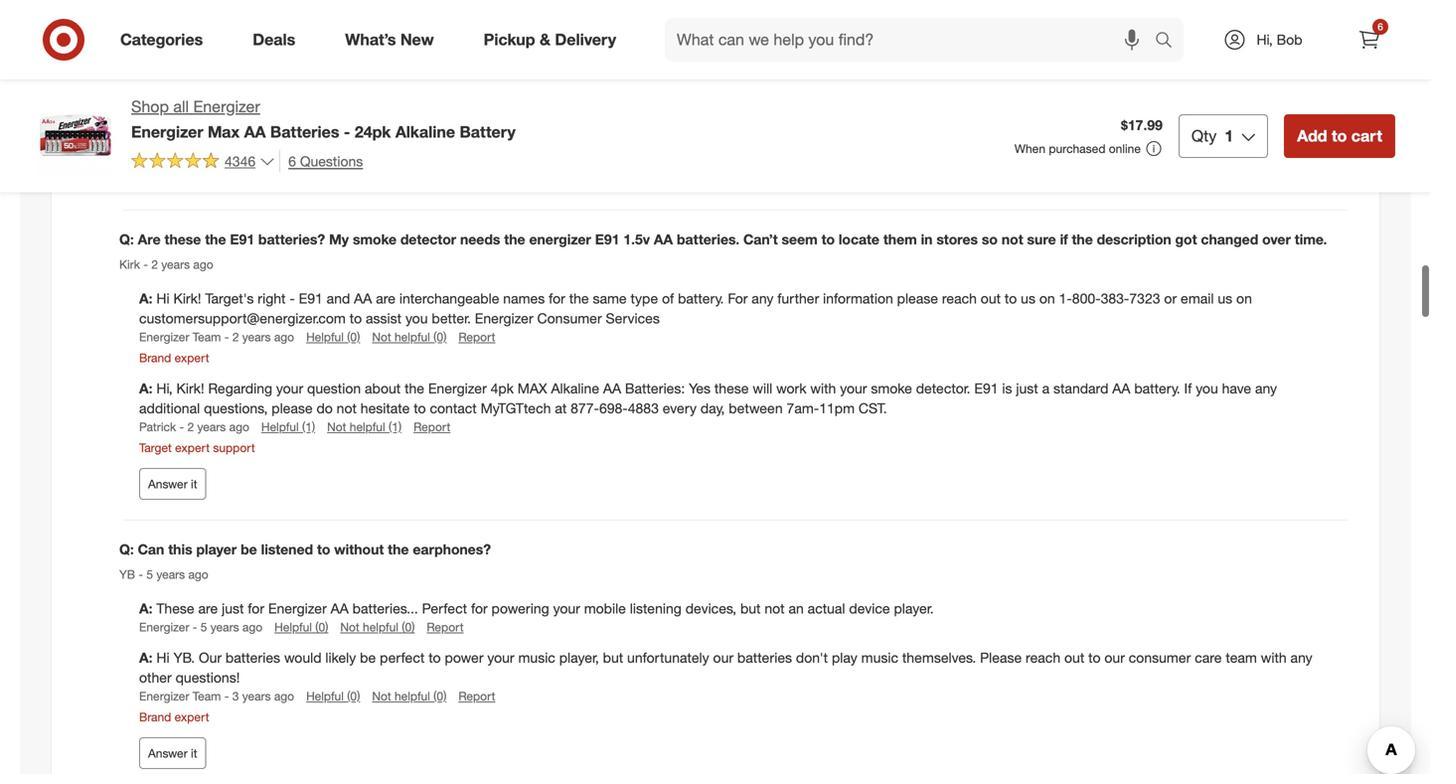 Task type: describe. For each thing, give the bounding box(es) containing it.
a
[[1042, 379, 1050, 397]]

4346 link
[[131, 150, 275, 174]]

years up our
[[211, 620, 239, 635]]

battery. inside hi, kirk! regarding your question about the energizer 4pk max alkaline aa batteries: yes these will work with your smoke detector. e91 is just a standard aa battery. if you have any additional questions, please do not hesitate to contact mytgttech at 877-698-4883 every day, between 7am-11pm cst.
[[1134, 379, 1180, 397]]

7323
[[1130, 290, 1160, 307]]

(0) down and
[[347, 330, 360, 344]]

team for target's
[[193, 330, 221, 344]]

(0) down power
[[434, 689, 447, 704]]

helpful for perfect
[[395, 689, 430, 704]]

target for hi, kirk! regarding your question about the energizer 4pk max alkaline aa batteries: yes these will work with your smoke detector. e91 is just a standard aa battery. if you have any additional questions, please do not hesitate to contact mytgttech at 877-698-4883 every day, between 7am-11pm cst.
[[139, 440, 172, 455]]

your right "work"
[[840, 379, 867, 397]]

power
[[445, 649, 484, 666]]

7am- inside hi, kirk! regarding your question about the energizer 4pk max alkaline aa batteries: yes these will work with your smoke detector. e91 is just a standard aa battery. if you have any additional questions, please do not hesitate to contact mytgttech at 877-698-4883 every day, between 7am-11pm cst.
[[787, 399, 819, 417]]

24pk
[[355, 122, 391, 141]]

to inside q: are these the e91 batteries? my smoke detector needs the energizer e91 1.5v aa batteries. can't  seem to locate them in stores so not sure if the description got changed over time. kirk - 2 years ago
[[822, 230, 835, 248]]

helpful  (1)
[[261, 419, 315, 434]]

5 inside the q: can this player be listened to without the earphones? yb - 5 years ago
[[146, 567, 153, 582]]

(0) up likely
[[315, 620, 328, 635]]

e91 left "batteries?"
[[230, 230, 254, 248]]

other
[[139, 669, 172, 686]]

not inside q: are these the e91 batteries? my smoke detector needs the energizer e91 1.5v aa batteries. can't  seem to locate them in stores so not sure if the description got changed over time. kirk - 2 years ago
[[1002, 230, 1023, 248]]

needs
[[460, 230, 500, 248]]

hesitate inside hi, kirk! regarding your question about the energizer 4pk max alkaline aa batteries: yes these will work with your smoke detector. e91 is just a standard aa battery. if you have any additional questions, please do not hesitate to contact mytgttech at 877-698-4883 every day, between 7am-11pm cst.
[[361, 399, 410, 417]]

q: for q: can this player be listened to without the earphones?
[[119, 541, 134, 558]]

day, inside hi, kirk! regarding your question about the energizer 4pk max alkaline aa batteries: yes these will work with your smoke detector. e91 is just a standard aa battery. if you have any additional questions, please do not hesitate to contact mytgttech at 877-698-4883 every day, between 7am-11pm cst.
[[701, 399, 725, 417]]

between inside hi, kirk! regarding your question about the energizer 4pk max alkaline aa batteries: yes these will work with your smoke detector. e91 is just a standard aa battery. if you have any additional questions, please do not hesitate to contact mytgttech at 877-698-4883 every day, between 7am-11pm cst.
[[729, 399, 783, 417]]

qing
[[178, 130, 208, 145]]

not helpful  (0) button for perfect
[[372, 688, 447, 705]]

detector.
[[916, 379, 971, 397]]

out for our
[[1065, 649, 1085, 666]]

- down customersupport@energizer.com
[[224, 330, 229, 344]]

hi, for bob
[[1257, 31, 1273, 48]]

1.5v
[[624, 230, 650, 248]]

for right name
[[858, 20, 874, 38]]

without
[[334, 541, 384, 558]]

detector
[[400, 230, 456, 248]]

listened
[[261, 541, 313, 558]]

a: for hi, kirk! regarding your question about the energizer 4pk max alkaline aa batteries: yes these will work with your smoke detector. e91 is just a standard aa battery. if you have any additional questions, please do not hesitate to contact mytgttech at 877-698-4883 every day, between 7am-11pm cst.
[[139, 379, 156, 397]]

deals link
[[236, 18, 320, 62]]

1 vertical spatial helpful  (0) button
[[274, 619, 328, 636]]

name
[[819, 20, 854, 38]]

standard
[[1054, 379, 1109, 397]]

for right perfect
[[471, 600, 488, 617]]

(l=alkaline,
[[1011, 20, 1081, 38]]

would
[[284, 649, 322, 666]]

questions!
[[176, 669, 240, 686]]

target for hi, erin! regarding your question about the energizer max aa alkaline batteries 10-ct.: yes lr6 is another name for alkaline aa batteries (l=alkaline, r=round cell, 6=iec designation for aa size). if you have any additional questions, please do not hesitate to contact mytgttech at 877-698-4883, every day, between 7am-11pm cst.
[[139, 81, 172, 96]]

energizer down these
[[139, 620, 189, 635]]

the inside 'hi kirk! target's right - e91 and aa are interchangeable names for the same type of battery. for any further information please reach out to us on 1-800-383-7323 or email us on customersupport@energizer.com to assist you better. energizer consumer services'
[[569, 290, 589, 307]]

your left the 'mobile'
[[553, 600, 580, 617]]

the right needs
[[504, 230, 525, 248]]

pickup & delivery link
[[467, 18, 641, 62]]

max
[[518, 379, 547, 397]]

at inside the hi, erin! regarding your question about the energizer max aa alkaline batteries 10-ct.: yes lr6 is another name for alkaline aa batteries (l=alkaline, r=round cell, 6=iec designation for aa size). if you have any additional questions, please do not hesitate to contact mytgttech at 877-698-4883, every day, between 7am-11pm cst.
[[687, 40, 699, 58]]

search
[[1146, 32, 1194, 51]]

a: these are just for energizer aa batteries... perfect for powering your mobile listening devices, but not an actual device player.
[[139, 600, 934, 617]]

energizer
[[529, 230, 591, 248]]

between inside the hi, erin! regarding your question about the energizer max aa alkaline batteries 10-ct.: yes lr6 is another name for alkaline aa batteries (l=alkaline, r=round cell, 6=iec designation for aa size). if you have any additional questions, please do not hesitate to contact mytgttech at 877-698-4883, every day, between 7am-11pm cst.
[[865, 40, 919, 58]]

target expert support for additional
[[139, 440, 255, 455]]

pickup & delivery
[[484, 30, 616, 49]]

helpful for question
[[261, 419, 299, 434]]

work
[[776, 379, 807, 397]]

not helpful  (0) for aa
[[372, 330, 447, 344]]

any inside hi, kirk! regarding your question about the energizer 4pk max alkaline aa batteries: yes these will work with your smoke detector. e91 is just a standard aa battery. if you have any additional questions, please do not hesitate to contact mytgttech at 877-698-4883 every day, between 7am-11pm cst.
[[1255, 379, 1277, 397]]

device
[[849, 600, 890, 617]]

max inside the hi, erin! regarding your question about the energizer max aa alkaline batteries 10-ct.: yes lr6 is another name for alkaline aa batteries (l=alkaline, r=round cell, 6=iec designation for aa size). if you have any additional questions, please do not hesitate to contact mytgttech at 877-698-4883, every day, between 7am-11pm cst.
[[491, 20, 517, 38]]

or
[[1164, 290, 1177, 307]]

but inside hi yb. our batteries would likely be perfect to power your music player, but unfortunately our batteries don't play music themselves. please reach out to our consumer care team with any other questions!
[[603, 649, 623, 666]]

2 music from the left
[[861, 649, 899, 666]]

0 horizontal spatial batteries
[[226, 649, 280, 666]]

1 horizontal spatial batteries
[[737, 649, 792, 666]]

any inside the hi, erin! regarding your question about the energizer max aa alkaline batteries 10-ct.: yes lr6 is another name for alkaline aa batteries (l=alkaline, r=round cell, 6=iec designation for aa size). if you have any additional questions, please do not hesitate to contact mytgttech at 877-698-4883, every day, between 7am-11pm cst.
[[246, 40, 268, 58]]

got
[[1175, 230, 1197, 248]]

qty 1
[[1192, 126, 1234, 145]]

a: for hi, erin! regarding your question about the energizer max aa alkaline batteries 10-ct.: yes lr6 is another name for alkaline aa batteries (l=alkaline, r=round cell, 6=iec designation for aa size). if you have any additional questions, please do not hesitate to contact mytgttech at 877-698-4883, every day, between 7am-11pm cst.
[[139, 20, 156, 38]]

energizer down other
[[139, 689, 189, 704]]

is inside the hi, erin! regarding your question about the energizer max aa alkaline batteries 10-ct.: yes lr6 is another name for alkaline aa batteries (l=alkaline, r=round cell, 6=iec designation for aa size). if you have any additional questions, please do not hesitate to contact mytgttech at 877-698-4883, every day, between 7am-11pm cst.
[[754, 20, 764, 38]]

1 vertical spatial helpful  (0)
[[274, 620, 328, 635]]

ago inside q: are these the e91 batteries? my smoke detector needs the energizer e91 1.5v aa batteries. can't  seem to locate them in stores so not sure if the description got changed over time. kirk - 2 years ago
[[193, 257, 213, 272]]

years inside the q: can this player be listened to without the earphones? yb - 5 years ago
[[156, 567, 185, 582]]

type
[[631, 290, 658, 307]]

2 a: from the top
[[139, 110, 153, 127]]

q: are these the e91 batteries? my smoke detector needs the energizer e91 1.5v aa batteries. can't  seem to locate them in stores so not sure if the description got changed over time. kirk - 2 years ago
[[119, 230, 1327, 272]]

not for and
[[372, 330, 391, 344]]

expert for hi yb. our batteries would likely be perfect to power your music player, but unfortunately our batteries don't play music themselves. please reach out to our consumer care team with any other questions!
[[175, 710, 209, 725]]

not helpful  (0) button for aa
[[372, 329, 447, 346]]

11pm inside the hi, erin! regarding your question about the energizer max aa alkaline batteries 10-ct.: yes lr6 is another name for alkaline aa batteries (l=alkaline, r=round cell, 6=iec designation for aa size). if you have any additional questions, please do not hesitate to contact mytgttech at 877-698-4883, every day, between 7am-11pm cst.
[[956, 40, 991, 58]]

for inside 'hi kirk! target's right - e91 and aa are interchangeable names for the same type of battery. for any further information please reach out to us on 1-800-383-7323 or email us on customersupport@energizer.com to assist you better. energizer consumer services'
[[549, 290, 565, 307]]

not left an
[[765, 600, 785, 617]]

！！！！！！sexy！！！！！！！！！
[[425, 110, 662, 127]]

seem
[[782, 230, 818, 248]]

another
[[767, 20, 815, 38]]

batteries:
[[625, 379, 685, 397]]

sexy
[[212, 130, 242, 145]]

energizer down the q: can this player be listened to without the earphones? yb - 5 years ago
[[268, 600, 327, 617]]

not helpful  (15)
[[393, 130, 474, 145]]

stores
[[937, 230, 978, 248]]

kirk! for hi
[[173, 290, 201, 307]]

energizer inside the hi, erin! regarding your question about the energizer max aa alkaline batteries 10-ct.: yes lr6 is another name for alkaline aa batteries (l=alkaline, r=round cell, 6=iec designation for aa size). if you have any additional questions, please do not hesitate to contact mytgttech at 877-698-4883, every day, between 7am-11pm cst.
[[428, 20, 487, 38]]

for up energizer - 5 years ago
[[248, 600, 264, 617]]

deals
[[253, 30, 295, 49]]

please
[[980, 649, 1022, 666]]

(0) down better.
[[434, 330, 447, 344]]

698- inside hi, kirk! regarding your question about the energizer 4pk max alkaline aa batteries: yes these will work with your smoke detector. e91 is just a standard aa battery. if you have any additional questions, please do not hesitate to contact mytgttech at 877-698-4883 every day, between 7am-11pm cst.
[[599, 399, 628, 417]]

hi kirk! target's right - e91 and aa are interchangeable names for the same type of battery. for any further information please reach out to us on 1-800-383-7323 or email us on customersupport@energizer.com to assist you better. energizer consumer services
[[139, 290, 1252, 327]]

years right patrick
[[197, 419, 226, 434]]

sexy！！！！！！！！！！！！oh
[[156, 110, 370, 127]]

report for power
[[459, 689, 495, 704]]

alkaline inside shop all energizer energizer max aa batteries - 24pk alkaline battery
[[395, 122, 455, 141]]

877- inside the hi, erin! regarding your question about the energizer max aa alkaline batteries 10-ct.: yes lr6 is another name for alkaline aa batteries (l=alkaline, r=round cell, 6=iec designation for aa size). if you have any additional questions, please do not hesitate to contact mytgttech at 877-698-4883, every day, between 7am-11pm cst.
[[703, 40, 732, 58]]

report button for max
[[414, 418, 450, 435]]

7am- inside the hi, erin! regarding your question about the energizer max aa alkaline batteries 10-ct.: yes lr6 is another name for alkaline aa batteries (l=alkaline, r=round cell, 6=iec designation for aa size). if you have any additional questions, please do not hesitate to contact mytgttech at 877-698-4883, every day, between 7am-11pm cst.
[[923, 40, 956, 58]]

max inside shop all energizer energizer max aa batteries - 24pk alkaline battery
[[208, 122, 240, 141]]

report button for power
[[459, 688, 495, 705]]

these inside q: are these the e91 batteries? my smoke detector needs the energizer e91 1.5v aa batteries. can't  seem to locate them in stores so not sure if the description got changed over time. kirk - 2 years ago
[[165, 230, 201, 248]]

e91 left 1.5v
[[595, 230, 620, 248]]

6 for 6 questions
[[288, 152, 296, 170]]

just inside hi, kirk! regarding your question about the energizer 4pk max alkaline aa batteries: yes these will work with your smoke detector. e91 is just a standard aa battery. if you have any additional questions, please do not hesitate to contact mytgttech at 877-698-4883 every day, between 7am-11pm cst.
[[1016, 379, 1038, 397]]

energizer - 5 years ago
[[139, 620, 263, 635]]

energizer team - 2 years ago
[[139, 330, 294, 344]]

play
[[832, 649, 858, 666]]

- down these
[[193, 620, 197, 635]]

expert for hi kirk! target's right - e91 and aa are interchangeable names for the same type of battery. for any further information please reach out to us on 1-800-383-7323 or email us on customersupport@energizer.com to assist you better. energizer consumer services
[[175, 351, 209, 365]]

do inside the hi, erin! regarding your question about the energizer max aa alkaline batteries 10-ct.: yes lr6 is another name for alkaline aa batteries (l=alkaline, r=round cell, 6=iec designation for aa size). if you have any additional questions, please do not hesitate to contact mytgttech at 877-698-4883, every day, between 7am-11pm cst.
[[449, 40, 465, 58]]

1 answer from the top
[[148, 166, 188, 181]]

1 vertical spatial not helpful  (0)
[[340, 620, 415, 635]]

in
[[921, 230, 933, 248]]

about for hesitate
[[365, 379, 401, 397]]

energizer team - 3 years ago
[[139, 689, 294, 704]]

energizer down all
[[131, 122, 203, 141]]

not helpful  (0) for perfect
[[372, 689, 447, 704]]

report down perfect
[[427, 620, 464, 635]]

- inside shop all energizer energizer max aa batteries - 24pk alkaline battery
[[344, 122, 350, 141]]

698- inside the hi, erin! regarding your question about the energizer max aa alkaline batteries 10-ct.: yes lr6 is another name for alkaline aa batteries (l=alkaline, r=round cell, 6=iec designation for aa size). if you have any additional questions, please do not hesitate to contact mytgttech at 877-698-4883, every day, between 7am-11pm cst.
[[732, 40, 760, 58]]

listening
[[630, 600, 682, 617]]

kirk! for hi,
[[176, 379, 204, 397]]

yes inside the hi, erin! regarding your question about the energizer max aa alkaline batteries 10-ct.: yes lr6 is another name for alkaline aa batteries (l=alkaline, r=round cell, 6=iec designation for aa size). if you have any additional questions, please do not hesitate to contact mytgttech at 877-698-4883, every day, between 7am-11pm cst.
[[699, 20, 721, 38]]

what's
[[345, 30, 396, 49]]

brand for hi kirk! target's right - e91 and aa are interchangeable names for the same type of battery. for any further information please reach out to us on 1-800-383-7323 or email us on customersupport@energizer.com to assist you better. energizer consumer services
[[139, 351, 171, 365]]

player
[[196, 541, 237, 558]]

time.
[[1295, 230, 1327, 248]]

so
[[982, 230, 998, 248]]

online
[[1109, 141, 1141, 156]]

please inside 'hi kirk! target's right - e91 and aa are interchangeable names for the same type of battery. for any further information please reach out to us on 1-800-383-7323 or email us on customersupport@energizer.com to assist you better. energizer consumer services'
[[897, 290, 938, 307]]

yb.
[[173, 649, 195, 666]]

please inside hi, kirk! regarding your question about the energizer 4pk max alkaline aa batteries: yes these will work with your smoke detector. e91 is just a standard aa battery. if you have any additional questions, please do not hesitate to contact mytgttech at 877-698-4883 every day, between 7am-11pm cst.
[[272, 399, 313, 417]]

1 horizontal spatial 5
[[201, 620, 207, 635]]

the right if
[[1072, 230, 1093, 248]]

the up target's
[[205, 230, 226, 248]]

6 questions link
[[279, 150, 363, 173]]

batteries?
[[258, 230, 325, 248]]

perfect
[[380, 649, 425, 666]]

2 us from the left
[[1218, 290, 1233, 307]]

have inside hi, kirk! regarding your question about the energizer 4pk max alkaline aa batteries: yes these will work with your smoke detector. e91 is just a standard aa battery. if you have any additional questions, please do not hesitate to contact mytgttech at 877-698-4883 every day, between 7am-11pm cst.
[[1222, 379, 1251, 397]]

answer for this
[[148, 746, 188, 761]]

at inside hi, kirk! regarding your question about the energizer 4pk max alkaline aa batteries: yes these will work with your smoke detector. e91 is just a standard aa battery. if you have any additional questions, please do not hesitate to contact mytgttech at 877-698-4883 every day, between 7am-11pm cst.
[[555, 399, 567, 417]]

reach for please
[[942, 290, 977, 307]]

1 vertical spatial are
[[198, 600, 218, 617]]

mytgttech inside hi, kirk! regarding your question about the energizer 4pk max alkaline aa batteries: yes these will work with your smoke detector. e91 is just a standard aa battery. if you have any additional questions, please do not hesitate to contact mytgttech at 877-698-4883 every day, between 7am-11pm cst.
[[481, 399, 551, 417]]

don't
[[796, 649, 828, 666]]

be inside hi yb. our batteries would likely be perfect to power your music player, but unfortunately our batteries don't play music themselves. please reach out to our consumer care team with any other questions!
[[360, 649, 376, 666]]

2 inside q: are these the e91 batteries? my smoke detector needs the energizer e91 1.5v aa batteries. can't  seem to locate them in stores so not sure if the description got changed over time. kirk - 2 years ago
[[151, 257, 158, 272]]

helpful  (0) button for likely
[[306, 688, 360, 705]]

aa inside 'hi kirk! target's right - e91 and aa are interchangeable names for the same type of battery. for any further information please reach out to us on 1-800-383-7323 or email us on customersupport@energizer.com to assist you better. energizer consumer services'
[[354, 290, 372, 307]]

1 vertical spatial just
[[222, 600, 244, 617]]

care
[[1195, 649, 1222, 666]]

you inside hi, kirk! regarding your question about the energizer 4pk max alkaline aa batteries: yes these will work with your smoke detector. e91 is just a standard aa battery. if you have any additional questions, please do not hesitate to contact mytgttech at 877-698-4883 every day, between 7am-11pm cst.
[[1196, 379, 1218, 397]]

helpful for aa
[[395, 330, 430, 344]]

smoke inside q: are these the e91 batteries? my smoke detector needs the energizer e91 1.5v aa batteries. can't  seem to locate them in stores so not sure if the description got changed over time. kirk - 2 years ago
[[353, 230, 397, 248]]

for
[[728, 290, 748, 307]]

hi yb. our batteries would likely be perfect to power your music player, but unfortunately our batteries don't play music themselves. please reach out to our consumer care team with any other questions!
[[139, 649, 1313, 686]]

lr6
[[725, 20, 750, 38]]

cst. inside the hi, erin! regarding your question about the energizer max aa alkaline batteries 10-ct.: yes lr6 is another name for alkaline aa batteries (l=alkaline, r=round cell, 6=iec designation for aa size). if you have any additional questions, please do not hesitate to contact mytgttech at 877-698-4883, every day, between 7am-11pm cst.
[[995, 40, 1024, 58]]

e91 inside 'hi kirk! target's right - e91 and aa are interchangeable names for the same type of battery. for any further information please reach out to us on 1-800-383-7323 or email us on customersupport@energizer.com to assist you better. energizer consumer services'
[[299, 290, 323, 307]]

e91 inside hi, kirk! regarding your question about the energizer 4pk max alkaline aa batteries: yes these will work with your smoke detector. e91 is just a standard aa battery. if you have any additional questions, please do not hesitate to contact mytgttech at 877-698-4883 every day, between 7am-11pm cst.
[[974, 379, 998, 397]]

out for us
[[981, 290, 1001, 307]]

2 horizontal spatial 5
[[253, 130, 260, 145]]

helpful for -
[[306, 330, 344, 344]]

1 on from the left
[[1040, 290, 1055, 307]]

brand for hi yb. our batteries would likely be perfect to power your music player, but unfortunately our batteries don't play music themselves. please reach out to our consumer care team with any other questions!
[[139, 710, 171, 725]]

brand expert for hi kirk! target's right - e91 and aa are interchangeable names for the same type of battery. for any further information please reach out to us on 1-800-383-7323 or email us on customersupport@energizer.com to assist you better. energizer consumer services
[[139, 351, 209, 365]]

image of energizer max aa batteries - 24pk alkaline battery image
[[36, 95, 115, 175]]

energizer up sexy
[[193, 97, 260, 116]]

2 vertical spatial 2
[[187, 419, 194, 434]]

kirk
[[119, 257, 140, 272]]

energizer down customersupport@energizer.com
[[139, 330, 189, 344]]

player,
[[559, 649, 599, 666]]

hi, for kirk!
[[156, 379, 173, 397]]

hi, bob
[[1257, 31, 1303, 48]]

helpful  (7)
[[327, 130, 381, 145]]

(1) inside button
[[389, 419, 402, 434]]

helpful inside button
[[415, 130, 451, 145]]

not up likely
[[340, 620, 360, 635]]

1 vertical spatial not helpful  (0) button
[[340, 619, 415, 636]]

expert for hi, kirk! regarding your question about the energizer 4pk max alkaline aa batteries: yes these will work with your smoke detector. e91 is just a standard aa battery. if you have any additional questions, please do not hesitate to contact mytgttech at 877-698-4883 every day, between 7am-11pm cst.
[[175, 440, 210, 455]]

you inside 'hi kirk! target's right - e91 and aa are interchangeable names for the same type of battery. for any further information please reach out to us on 1-800-383-7323 or email us on customersupport@energizer.com to assist you better. energizer consumer services'
[[405, 310, 428, 327]]

are inside 'hi kirk! target's right - e91 and aa are interchangeable names for the same type of battery. for any further information please reach out to us on 1-800-383-7323 or email us on customersupport@energizer.com to assist you better. energizer consumer services'
[[376, 290, 396, 307]]

to inside the q: can this player be listened to without the earphones? yb - 5 years ago
[[317, 541, 330, 558]]

not for be
[[372, 689, 391, 704]]

additional inside hi, kirk! regarding your question about the energizer 4pk max alkaline aa batteries: yes these will work with your smoke detector. e91 is just a standard aa battery. if you have any additional questions, please do not hesitate to contact mytgttech at 877-698-4883 every day, between 7am-11pm cst.
[[139, 399, 200, 417]]

qty
[[1192, 126, 1217, 145]]

size).
[[139, 40, 171, 58]]

800-
[[1072, 290, 1101, 307]]

batteries.
[[677, 230, 740, 248]]

aa inside shop all energizer energizer max aa batteries - 24pk alkaline battery
[[244, 122, 266, 141]]

- right sexy
[[245, 130, 250, 145]]

answer it for this
[[148, 746, 197, 761]]

perfect
[[422, 600, 467, 617]]

a: sexy！！！！！！！！！！！！oh my god ！！！！！！sexy！！！！！！！！！
[[139, 110, 662, 127]]

hi, kirk! regarding your question about the energizer 4pk max alkaline aa batteries: yes these will work with your smoke detector. e91 is just a standard aa battery. if you have any additional questions, please do not hesitate to contact mytgttech at 877-698-4883 every day, between 7am-11pm cst.
[[139, 379, 1277, 417]]

0 vertical spatial but
[[740, 600, 761, 617]]

helpful up questions
[[327, 130, 364, 145]]

changed
[[1201, 230, 1259, 248]]

helpful up would
[[274, 620, 312, 635]]

877- inside hi, kirk! regarding your question about the energizer 4pk max alkaline aa batteries: yes these will work with your smoke detector. e91 is just a standard aa battery. if you have any additional questions, please do not hesitate to contact mytgttech at 877-698-4883 every day, between 7am-11pm cst.
[[571, 399, 599, 417]]

battery. inside 'hi kirk! target's right - e91 and aa are interchangeable names for the same type of battery. for any further information please reach out to us on 1-800-383-7323 or email us on customersupport@energizer.com to assist you better. energizer consumer services'
[[678, 290, 724, 307]]

report for max
[[414, 419, 450, 434]]

the inside the hi, erin! regarding your question about the energizer max aa alkaline batteries 10-ct.: yes lr6 is another name for alkaline aa batteries (l=alkaline, r=round cell, 6=iec designation for aa size). if you have any additional questions, please do not hesitate to contact mytgttech at 877-698-4883, every day, between 7am-11pm cst.
[[405, 20, 424, 38]]

report button down perfect
[[427, 619, 464, 636]]

any inside 'hi kirk! target's right - e91 and aa are interchangeable names for the same type of battery. for any further information please reach out to us on 1-800-383-7323 or email us on customersupport@energizer.com to assist you better. energizer consumer services'
[[752, 290, 774, 307]]

1 it from the top
[[191, 166, 197, 181]]

2 on from the left
[[1237, 290, 1252, 307]]

if inside hi, kirk! regarding your question about the energizer 4pk max alkaline aa batteries: yes these will work with your smoke detector. e91 is just a standard aa battery. if you have any additional questions, please do not hesitate to contact mytgttech at 877-698-4883 every day, between 7am-11pm cst.
[[1184, 379, 1192, 397]]

with inside hi, kirk! regarding your question about the energizer 4pk max alkaline aa batteries: yes these will work with your smoke detector. e91 is just a standard aa battery. if you have any additional questions, please do not hesitate to contact mytgttech at 877-698-4883 every day, between 7am-11pm cst.
[[810, 379, 836, 397]]

aa inside q: are these the e91 batteries? my smoke detector needs the energizer e91 1.5v aa batteries. can't  seem to locate them in stores so not sure if the description got changed over time. kirk - 2 years ago
[[654, 230, 673, 248]]



Task type: locate. For each thing, give the bounding box(es) containing it.
0 vertical spatial about
[[365, 20, 401, 38]]

interchangeable
[[399, 290, 499, 307]]

helpful for energizer
[[350, 419, 385, 434]]

helpful  (0) for likely
[[306, 689, 360, 704]]

1 horizontal spatial please
[[404, 40, 445, 58]]

max up "4346"
[[208, 122, 240, 141]]

hi inside 'hi kirk! target's right - e91 and aa are interchangeable names for the same type of battery. for any further information please reach out to us on 1-800-383-7323 or email us on customersupport@energizer.com to assist you better. energizer consumer services'
[[156, 290, 170, 307]]

to inside the hi, erin! regarding your question about the energizer max aa alkaline batteries 10-ct.: yes lr6 is another name for alkaline aa batteries (l=alkaline, r=round cell, 6=iec designation for aa size). if you have any additional questions, please do not hesitate to contact mytgttech at 877-698-4883, every day, between 7am-11pm cst.
[[546, 40, 558, 58]]

hi, inside hi, kirk! regarding your question about the energizer 4pk max alkaline aa batteries: yes these will work with your smoke detector. e91 is just a standard aa battery. if you have any additional questions, please do not hesitate to contact mytgttech at 877-698-4883 every day, between 7am-11pm cst.
[[156, 379, 173, 397]]

1 vertical spatial regarding
[[208, 379, 272, 397]]

(15)
[[454, 130, 474, 145]]

1 vertical spatial every
[[663, 399, 697, 417]]

2 horizontal spatial 2
[[232, 330, 239, 344]]

1 hi from the top
[[156, 290, 170, 307]]

smoke inside hi, kirk! regarding your question about the energizer 4pk max alkaline aa batteries: yes these will work with your smoke detector. e91 is just a standard aa battery. if you have any additional questions, please do not hesitate to contact mytgttech at 877-698-4883 every day, between 7am-11pm cst.
[[871, 379, 912, 397]]

answer down patrick
[[148, 477, 188, 492]]

please right information
[[897, 290, 938, 307]]

0 vertical spatial target
[[139, 81, 172, 96]]

likely
[[325, 649, 356, 666]]

erin!
[[176, 20, 204, 38]]

1 support from the top
[[213, 81, 255, 96]]

question up not helpful  (1)
[[307, 379, 361, 397]]

shop all energizer energizer max aa batteries - 24pk alkaline battery
[[131, 97, 516, 141]]

an
[[789, 600, 804, 617]]

not inside hi, kirk! regarding your question about the energizer 4pk max alkaline aa batteries: yes these will work with your smoke detector. e91 is just a standard aa battery. if you have any additional questions, please do not hesitate to contact mytgttech at 877-698-4883 every day, between 7am-11pm cst.
[[337, 399, 357, 417]]

hi, inside the hi, erin! regarding your question about the energizer max aa alkaline batteries 10-ct.: yes lr6 is another name for alkaline aa batteries (l=alkaline, r=round cell, 6=iec designation for aa size). if you have any additional questions, please do not hesitate to contact mytgttech at 877-698-4883, every day, between 7am-11pm cst.
[[156, 20, 173, 38]]

years down "sexy！！！！！！！！！！！！oh"
[[263, 130, 291, 145]]

1 vertical spatial cst.
[[859, 399, 887, 417]]

the left the 4pk
[[405, 379, 424, 397]]

brand expert for hi yb. our batteries would likely be perfect to power your music player, but unfortunately our batteries don't play music themselves. please reach out to our consumer care team with any other questions!
[[139, 710, 209, 725]]

additional inside the hi, erin! regarding your question about the energizer max aa alkaline batteries 10-ct.: yes lr6 is another name for alkaline aa batteries (l=alkaline, r=round cell, 6=iec designation for aa size). if you have any additional questions, please do not hesitate to contact mytgttech at 877-698-4883, every day, between 7am-11pm cst.
[[272, 40, 332, 58]]

report button
[[486, 129, 523, 146], [459, 329, 495, 346], [414, 418, 450, 435], [427, 619, 464, 636], [459, 688, 495, 705]]

wang
[[139, 130, 175, 145]]

batteries
[[595, 20, 651, 38], [270, 122, 339, 141]]

brand expert down energizer team - 2 years ago
[[139, 351, 209, 365]]

can't
[[743, 230, 778, 248]]

to inside hi, kirk! regarding your question about the energizer 4pk max alkaline aa batteries: yes these will work with your smoke detector. e91 is just a standard aa battery. if you have any additional questions, please do not hesitate to contact mytgttech at 877-698-4883 every day, between 7am-11pm cst.
[[414, 399, 426, 417]]

0 horizontal spatial you
[[186, 40, 209, 58]]

report for interchangeable
[[459, 330, 495, 344]]

0 horizontal spatial is
[[754, 20, 764, 38]]

- inside the q: can this player be listened to without the earphones? yb - 5 years ago
[[138, 567, 143, 582]]

1 horizontal spatial have
[[1222, 379, 1251, 397]]

regarding right "erin!"
[[208, 20, 272, 38]]

5
[[253, 130, 260, 145], [146, 567, 153, 582], [201, 620, 207, 635]]

1 vertical spatial team
[[193, 689, 221, 704]]

1 vertical spatial batteries
[[270, 122, 339, 141]]

2 horizontal spatial batteries
[[952, 20, 1007, 38]]

information
[[823, 290, 893, 307]]

- right kirk
[[143, 257, 148, 272]]

designation
[[1213, 20, 1285, 38]]

you right "assist"
[[405, 310, 428, 327]]

team down the questions!
[[193, 689, 221, 704]]

1 vertical spatial 11pm
[[819, 399, 855, 417]]

0 vertical spatial team
[[193, 330, 221, 344]]

a: for hi yb. our batteries would likely be perfect to power your music player, but unfortunately our batteries don't play music themselves. please reach out to our consumer care team with any other questions!
[[139, 649, 156, 666]]

1 vertical spatial answer it button
[[139, 468, 206, 500]]

can
[[138, 541, 164, 558]]

it for these
[[191, 477, 197, 492]]

consumer
[[1129, 649, 1191, 666]]

be right "player"
[[241, 541, 257, 558]]

0 vertical spatial 6
[[1378, 20, 1383, 33]]

music
[[518, 649, 555, 666], [861, 649, 899, 666]]

regarding down energizer team - 2 years ago
[[208, 379, 272, 397]]

helpful
[[327, 130, 364, 145], [306, 330, 344, 344], [261, 419, 299, 434], [274, 620, 312, 635], [306, 689, 344, 704]]

5 up our
[[201, 620, 207, 635]]

for right designation
[[1289, 20, 1305, 38]]

2 target expert support from the top
[[139, 440, 255, 455]]

be inside the q: can this player be listened to without the earphones? yb - 5 years ago
[[241, 541, 257, 558]]

What can we help you find? suggestions appear below search field
[[665, 18, 1160, 62]]

if inside the hi, erin! regarding your question about the energizer max aa alkaline batteries 10-ct.: yes lr6 is another name for alkaline aa batteries (l=alkaline, r=round cell, 6=iec designation for aa size). if you have any additional questions, please do not hesitate to contact mytgttech at 877-698-4883, every day, between 7am-11pm cst.
[[175, 40, 183, 58]]

have inside the hi, erin! regarding your question about the energizer max aa alkaline batteries 10-ct.: yes lr6 is another name for alkaline aa batteries (l=alkaline, r=round cell, 6=iec designation for aa size). if you have any additional questions, please do not hesitate to contact mytgttech at 877-698-4883, every day, between 7am-11pm cst.
[[213, 40, 242, 58]]

sure
[[1027, 230, 1056, 248]]

your inside the hi, erin! regarding your question about the energizer max aa alkaline batteries 10-ct.: yes lr6 is another name for alkaline aa batteries (l=alkaline, r=round cell, 6=iec designation for aa size). if you have any additional questions, please do not hesitate to contact mytgttech at 877-698-4883, every day, between 7am-11pm cst.
[[276, 20, 303, 38]]

1 horizontal spatial are
[[376, 290, 396, 307]]

brand down energizer team - 2 years ago
[[139, 351, 171, 365]]

1 vertical spatial question
[[307, 379, 361, 397]]

e91 left and
[[299, 290, 323, 307]]

1-
[[1059, 290, 1072, 307]]

just left a
[[1016, 379, 1038, 397]]

0 vertical spatial with
[[810, 379, 836, 397]]

1 answer it from the top
[[148, 166, 197, 181]]

1 our from the left
[[713, 649, 734, 666]]

support for have
[[213, 81, 255, 96]]

2 vertical spatial 5
[[201, 620, 207, 635]]

about inside the hi, erin! regarding your question about the energizer max aa alkaline batteries 10-ct.: yes lr6 is another name for alkaline aa batteries (l=alkaline, r=round cell, 6=iec designation for aa size). if you have any additional questions, please do not hesitate to contact mytgttech at 877-698-4883, every day, between 7am-11pm cst.
[[365, 20, 401, 38]]

helpful down likely
[[306, 689, 344, 704]]

question for do
[[307, 379, 361, 397]]

1 horizontal spatial smoke
[[871, 379, 912, 397]]

0 vertical spatial 7am-
[[923, 40, 956, 58]]

about
[[365, 20, 401, 38], [365, 379, 401, 397]]

all
[[173, 97, 189, 116]]

2 regarding from the top
[[208, 379, 272, 397]]

3 answer it from the top
[[148, 746, 197, 761]]

is
[[754, 20, 764, 38], [1002, 379, 1012, 397]]

report button right the (15)
[[486, 129, 523, 146]]

1 horizontal spatial is
[[1002, 379, 1012, 397]]

2 it from the top
[[191, 477, 197, 492]]

1 vertical spatial q:
[[119, 541, 134, 558]]

helpful left not helpful  (1)
[[261, 419, 299, 434]]

7am-
[[923, 40, 956, 58], [787, 399, 819, 417]]

ago inside the q: can this player be listened to without the earphones? yb - 5 years ago
[[188, 567, 208, 582]]

(1) inside 'button'
[[302, 419, 315, 434]]

0 vertical spatial question
[[307, 20, 361, 38]]

5 right the yb
[[146, 567, 153, 582]]

not down "assist"
[[372, 330, 391, 344]]

these right are
[[165, 230, 201, 248]]

with
[[810, 379, 836, 397], [1261, 649, 1287, 666]]

answer it for these
[[148, 477, 197, 492]]

0 vertical spatial please
[[404, 40, 445, 58]]

2 our from the left
[[1105, 649, 1125, 666]]

1 brand from the top
[[139, 351, 171, 365]]

every inside hi, kirk! regarding your question about the energizer 4pk max alkaline aa batteries: yes these will work with your smoke detector. e91 is just a standard aa battery. if you have any additional questions, please do not hesitate to contact mytgttech at 877-698-4883 every day, between 7am-11pm cst.
[[663, 399, 697, 417]]

$17.99
[[1121, 116, 1163, 134]]

0 horizontal spatial every
[[663, 399, 697, 417]]

1 vertical spatial battery.
[[1134, 379, 1180, 397]]

kirk! inside hi, kirk! regarding your question about the energizer 4pk max alkaline aa batteries: yes these will work with your smoke detector. e91 is just a standard aa battery. if you have any additional questions, please do not hesitate to contact mytgttech at 877-698-4883 every day, between 7am-11pm cst.
[[176, 379, 204, 397]]

team for our
[[193, 689, 221, 704]]

1 q: from the top
[[119, 230, 134, 248]]

not helpful  (0)
[[372, 330, 447, 344], [340, 620, 415, 635], [372, 689, 447, 704]]

hi for kirk!
[[156, 290, 170, 307]]

a: up the wang
[[139, 110, 153, 127]]

q: inside the q: can this player be listened to without the earphones? yb - 5 years ago
[[119, 541, 134, 558]]

regarding inside hi, kirk! regarding your question about the energizer 4pk max alkaline aa batteries: yes these will work with your smoke detector. e91 is just a standard aa battery. if you have any additional questions, please do not hesitate to contact mytgttech at 877-698-4883 every day, between 7am-11pm cst.
[[208, 379, 272, 397]]

a: for hi kirk! target's right - e91 and aa are interchangeable names for the same type of battery. for any further information please reach out to us on 1-800-383-7323 or email us on customersupport@energizer.com to assist you better. energizer consumer services
[[139, 290, 156, 307]]

6 a: from the top
[[139, 649, 156, 666]]

report down power
[[459, 689, 495, 704]]

0 vertical spatial answer
[[148, 166, 188, 181]]

on left 1-
[[1040, 290, 1055, 307]]

cart
[[1352, 126, 1383, 145]]

report
[[486, 130, 523, 145], [459, 330, 495, 344], [414, 419, 450, 434], [427, 620, 464, 635], [459, 689, 495, 704]]

hi, up patrick
[[156, 379, 173, 397]]

6 link
[[1348, 18, 1392, 62]]

regarding for questions,
[[208, 379, 272, 397]]

1 horizontal spatial questions,
[[336, 40, 400, 58]]

not helpful  (0) button
[[372, 329, 447, 346], [340, 619, 415, 636], [372, 688, 447, 705]]

our
[[199, 649, 222, 666]]

cst. inside hi, kirk! regarding your question about the energizer 4pk max alkaline aa batteries: yes these will work with your smoke detector. e91 is just a standard aa battery. if you have any additional questions, please do not hesitate to contact mytgttech at 877-698-4883 every day, between 7am-11pm cst.
[[859, 399, 887, 417]]

right
[[258, 290, 286, 307]]

not inside the hi, erin! regarding your question about the energizer max aa alkaline batteries 10-ct.: yes lr6 is another name for alkaline aa batteries (l=alkaline, r=round cell, 6=iec designation for aa size). if you have any additional questions, please do not hesitate to contact mytgttech at 877-698-4883, every day, between 7am-11pm cst.
[[469, 40, 489, 58]]

1 a: from the top
[[139, 20, 156, 38]]

0 horizontal spatial max
[[208, 122, 240, 141]]

0 vertical spatial helpful  (0) button
[[306, 329, 360, 346]]

question
[[307, 20, 361, 38], [307, 379, 361, 397]]

hesitate up not helpful  (1)
[[361, 399, 410, 417]]

report button down better.
[[459, 329, 495, 346]]

customersupport@energizer.com
[[139, 310, 346, 327]]

1 vertical spatial it
[[191, 477, 197, 492]]

0 vertical spatial just
[[1016, 379, 1038, 397]]

1 horizontal spatial every
[[799, 40, 833, 58]]

it
[[191, 166, 197, 181], [191, 477, 197, 492], [191, 746, 197, 761]]

2 support from the top
[[213, 440, 255, 455]]

2 q: from the top
[[119, 541, 134, 558]]

assist
[[366, 310, 402, 327]]

question inside hi, kirk! regarding your question about the energizer 4pk max alkaline aa batteries: yes these will work with your smoke detector. e91 is just a standard aa battery. if you have any additional questions, please do not hesitate to contact mytgttech at 877-698-4883 every day, between 7am-11pm cst.
[[307, 379, 361, 397]]

at
[[687, 40, 699, 58], [555, 399, 567, 417]]

2 horizontal spatial please
[[897, 290, 938, 307]]

target up shop
[[139, 81, 172, 96]]

0 vertical spatial 2
[[151, 257, 158, 272]]

1 horizontal spatial just
[[1016, 379, 1038, 397]]

1 horizontal spatial hesitate
[[493, 40, 542, 58]]

4883
[[628, 399, 659, 417]]

helpful  (0) for e91
[[306, 330, 360, 344]]

1 vertical spatial 2
[[232, 330, 239, 344]]

q: for q: are these the e91 batteries? my smoke detector needs the energizer e91 1.5v aa batteries. can't  seem to locate them in stores so not sure if the description got changed over time.
[[119, 230, 134, 248]]

2 team from the top
[[193, 689, 221, 704]]

1 horizontal spatial do
[[449, 40, 465, 58]]

reach inside 'hi kirk! target's right - e91 and aa are interchangeable names for the same type of battery. for any further information please reach out to us on 1-800-383-7323 or email us on customersupport@energizer.com to assist you better. energizer consumer services'
[[942, 290, 977, 307]]

every inside the hi, erin! regarding your question about the energizer max aa alkaline batteries 10-ct.: yes lr6 is another name for alkaline aa batteries (l=alkaline, r=round cell, 6=iec designation for aa size). if you have any additional questions, please do not hesitate to contact mytgttech at 877-698-4883, every day, between 7am-11pm cst.
[[799, 40, 833, 58]]

batteries up '3'
[[226, 649, 280, 666]]

2 horizontal spatial you
[[1196, 379, 1218, 397]]

but right devices,
[[740, 600, 761, 617]]

6 for 6
[[1378, 20, 1383, 33]]

actual
[[808, 600, 845, 617]]

0 horizontal spatial just
[[222, 600, 244, 617]]

what's new link
[[328, 18, 459, 62]]

contact right &
[[562, 40, 609, 58]]

hi left yb.
[[156, 649, 170, 666]]

1 vertical spatial 698-
[[599, 399, 628, 417]]

be
[[241, 541, 257, 558], [360, 649, 376, 666]]

battery
[[460, 122, 516, 141]]

yes inside hi, kirk! regarding your question about the energizer 4pk max alkaline aa batteries: yes these will work with your smoke detector. e91 is just a standard aa battery. if you have any additional questions, please do not hesitate to contact mytgttech at 877-698-4883 every day, between 7am-11pm cst.
[[689, 379, 711, 397]]

0 horizontal spatial us
[[1021, 290, 1036, 307]]

mytgttech inside the hi, erin! regarding your question about the energizer max aa alkaline batteries 10-ct.: yes lr6 is another name for alkaline aa batteries (l=alkaline, r=round cell, 6=iec designation for aa size). if you have any additional questions, please do not hesitate to contact mytgttech at 877-698-4883, every day, between 7am-11pm cst.
[[613, 40, 684, 58]]

6 questions
[[288, 152, 363, 170]]

pickup
[[484, 30, 535, 49]]

helpful  (1) button
[[261, 418, 315, 435]]

(0) down "batteries..."
[[402, 620, 415, 635]]

earphones?
[[413, 541, 491, 558]]

0 vertical spatial yes
[[699, 20, 721, 38]]

2 (1) from the left
[[389, 419, 402, 434]]

report right the (15)
[[486, 130, 523, 145]]

answer it button for this
[[139, 738, 206, 769]]

out inside hi yb. our batteries would likely be perfect to power your music player, but unfortunately our batteries don't play music themselves. please reach out to our consumer care team with any other questions!
[[1065, 649, 1085, 666]]

2 brand from the top
[[139, 710, 171, 725]]

0 vertical spatial these
[[165, 230, 201, 248]]

unfortunately
[[627, 649, 709, 666]]

reach down stores
[[942, 290, 977, 307]]

1 answer it button from the top
[[139, 158, 206, 190]]

2 answer it button from the top
[[139, 468, 206, 500]]

0 horizontal spatial please
[[272, 399, 313, 417]]

2 brand expert from the top
[[139, 710, 209, 725]]

please right what's
[[404, 40, 445, 58]]

1 horizontal spatial day,
[[837, 40, 861, 58]]

0 vertical spatial is
[[754, 20, 764, 38]]

4883,
[[760, 40, 795, 58]]

the right without
[[388, 541, 409, 558]]

not inside not helpful  (1) button
[[327, 419, 346, 434]]

0 vertical spatial 698-
[[732, 40, 760, 58]]

expert for hi, erin! regarding your question about the energizer max aa alkaline batteries 10-ct.: yes lr6 is another name for alkaline aa batteries (l=alkaline, r=round cell, 6=iec designation for aa size). if you have any additional questions, please do not hesitate to contact mytgttech at 877-698-4883, every day, between 7am-11pm cst.
[[175, 81, 210, 96]]

1 vertical spatial target expert support
[[139, 440, 255, 455]]

the inside the q: can this player be listened to without the earphones? yb - 5 years ago
[[388, 541, 409, 558]]

themselves.
[[902, 649, 976, 666]]

answer it down energizer team - 3 years ago
[[148, 746, 197, 761]]

0 vertical spatial not helpful  (0)
[[372, 330, 447, 344]]

helpful for would
[[306, 689, 344, 704]]

- right the right
[[290, 290, 295, 307]]

contact inside the hi, erin! regarding your question about the energizer max aa alkaline batteries 10-ct.: yes lr6 is another name for alkaline aa batteries (l=alkaline, r=round cell, 6=iec designation for aa size). if you have any additional questions, please do not hesitate to contact mytgttech at 877-698-4883, every day, between 7am-11pm cst.
[[562, 40, 609, 58]]

questions, inside the hi, erin! regarding your question about the energizer max aa alkaline batteries 10-ct.: yes lr6 is another name for alkaline aa batteries (l=alkaline, r=round cell, 6=iec designation for aa size). if you have any additional questions, please do not hesitate to contact mytgttech at 877-698-4883, every day, between 7am-11pm cst.
[[336, 40, 400, 58]]

is inside hi, kirk! regarding your question about the energizer 4pk max alkaline aa batteries: yes these will work with your smoke detector. e91 is just a standard aa battery. if you have any additional questions, please do not hesitate to contact mytgttech at 877-698-4883 every day, between 7am-11pm cst.
[[1002, 379, 1012, 397]]

report button for interchangeable
[[459, 329, 495, 346]]

the inside hi, kirk! regarding your question about the energizer 4pk max alkaline aa batteries: yes these will work with your smoke detector. e91 is just a standard aa battery. if you have any additional questions, please do not hesitate to contact mytgttech at 877-698-4883 every day, between 7am-11pm cst.
[[405, 379, 424, 397]]

brand expert down other
[[139, 710, 209, 725]]

hi, erin! regarding your question about the energizer max aa alkaline batteries 10-ct.: yes lr6 is another name for alkaline aa batteries (l=alkaline, r=round cell, 6=iec designation for aa size). if you have any additional questions, please do not hesitate to contact mytgttech at 877-698-4883, every day, between 7am-11pm cst.
[[139, 20, 1327, 58]]

not right new
[[469, 40, 489, 58]]

years right '3'
[[242, 689, 271, 704]]

brand
[[139, 351, 171, 365], [139, 710, 171, 725]]

these inside hi, kirk! regarding your question about the energizer 4pk max alkaline aa batteries: yes these will work with your smoke detector. e91 is just a standard aa battery. if you have any additional questions, please do not hesitate to contact mytgttech at 877-698-4883 every day, between 7am-11pm cst.
[[715, 379, 749, 397]]

2 hi from the top
[[156, 649, 170, 666]]

mytgttech down the 4pk
[[481, 399, 551, 417]]

please
[[404, 40, 445, 58], [897, 290, 938, 307], [272, 399, 313, 417]]

1 horizontal spatial 7am-
[[923, 40, 956, 58]]

this
[[168, 541, 192, 558]]

1 team from the top
[[193, 330, 221, 344]]

- inside 'hi kirk! target's right - e91 and aa are interchangeable names for the same type of battery. for any further information please reach out to us on 1-800-383-7323 or email us on customersupport@energizer.com to assist you better. energizer consumer services'
[[290, 290, 295, 307]]

not right helpful  (1)
[[327, 419, 346, 434]]

1 horizontal spatial cst.
[[995, 40, 1024, 58]]

0 vertical spatial it
[[191, 166, 197, 181]]

years right kirk
[[161, 257, 190, 272]]

helpful  (0) button for e91
[[306, 329, 360, 346]]

delivery
[[555, 30, 616, 49]]

0 horizontal spatial batteries
[[270, 122, 339, 141]]

1 target from the top
[[139, 81, 172, 96]]

1 vertical spatial have
[[1222, 379, 1251, 397]]

3 it from the top
[[191, 746, 197, 761]]

1 us from the left
[[1021, 290, 1036, 307]]

1 target expert support from the top
[[139, 81, 255, 96]]

helpful  (0) up would
[[274, 620, 328, 635]]

0 horizontal spatial 877-
[[571, 399, 599, 417]]

of
[[662, 290, 674, 307]]

(0) down likely
[[347, 689, 360, 704]]

with right team
[[1261, 649, 1287, 666]]

0 vertical spatial 877-
[[703, 40, 732, 58]]

2 target from the top
[[139, 440, 172, 455]]

brand down other
[[139, 710, 171, 725]]

answer it down patrick
[[148, 477, 197, 492]]

for
[[858, 20, 874, 38], [1289, 20, 1305, 38], [549, 290, 565, 307], [248, 600, 264, 617], [471, 600, 488, 617]]

1 (1) from the left
[[302, 419, 315, 434]]

what's new
[[345, 30, 434, 49]]

0 vertical spatial brand
[[139, 351, 171, 365]]

batteries inside shop all energizer energizer max aa batteries - 24pk alkaline battery
[[270, 122, 339, 141]]

answer it button for these
[[139, 468, 206, 500]]

support for questions,
[[213, 440, 255, 455]]

about for please
[[365, 20, 401, 38]]

you down "erin!"
[[186, 40, 209, 58]]

batteries inside the hi, erin! regarding your question about the energizer max aa alkaline batteries 10-ct.: yes lr6 is another name for alkaline aa batteries (l=alkaline, r=round cell, 6=iec designation for aa size). if you have any additional questions, please do not hesitate to contact mytgttech at 877-698-4883, every day, between 7am-11pm cst.
[[952, 20, 1007, 38]]

1 horizontal spatial battery.
[[1134, 379, 1180, 397]]

cst.
[[995, 40, 1024, 58], [859, 399, 887, 417]]

new
[[400, 30, 434, 49]]

6 right bob
[[1378, 20, 1383, 33]]

alkaline inside hi, kirk! regarding your question about the energizer 4pk max alkaline aa batteries: yes these will work with your smoke detector. e91 is just a standard aa battery. if you have any additional questions, please do not hesitate to contact mytgttech at 877-698-4883 every day, between 7am-11pm cst.
[[551, 379, 599, 397]]

4 a: from the top
[[139, 379, 156, 397]]

cell,
[[1142, 20, 1167, 38]]

answer it button down energizer team - 3 years ago
[[139, 738, 206, 769]]

3 a: from the top
[[139, 290, 156, 307]]

0 vertical spatial 5
[[253, 130, 260, 145]]

over
[[1262, 230, 1291, 248]]

helpful down and
[[306, 330, 344, 344]]

contact inside hi, kirk! regarding your question about the energizer 4pk max alkaline aa batteries: yes these will work with your smoke detector. e91 is just a standard aa battery. if you have any additional questions, please do not hesitate to contact mytgttech at 877-698-4883 every day, between 7am-11pm cst.
[[430, 399, 477, 417]]

helpful down "batteries..."
[[363, 620, 398, 635]]

1
[[1225, 126, 1234, 145]]

1 vertical spatial target
[[139, 440, 172, 455]]

answer down energizer team - 3 years ago
[[148, 746, 188, 761]]

0 vertical spatial cst.
[[995, 40, 1024, 58]]

0 horizontal spatial (1)
[[302, 419, 315, 434]]

hi for yb.
[[156, 649, 170, 666]]

with inside hi yb. our batteries would likely be perfect to power your music player, but unfortunately our batteries don't play music themselves. please reach out to our consumer care team with any other questions!
[[1261, 649, 1287, 666]]

kirk! inside 'hi kirk! target's right - e91 and aa are interchangeable names for the same type of battery. for any further information please reach out to us on 1-800-383-7323 or email us on customersupport@energizer.com to assist you better. energizer consumer services'
[[173, 290, 201, 307]]

6 left questions
[[288, 152, 296, 170]]

day, down name
[[837, 40, 861, 58]]

yb
[[119, 567, 135, 582]]

1 vertical spatial smoke
[[871, 379, 912, 397]]

not helpful  (1) button
[[327, 418, 402, 435]]

target expert support for you
[[139, 81, 255, 96]]

1 regarding from the top
[[208, 20, 272, 38]]

target down patrick
[[139, 440, 172, 455]]

2 answer from the top
[[148, 477, 188, 492]]

0 vertical spatial q:
[[119, 230, 134, 248]]

hi, for erin!
[[156, 20, 173, 38]]

helpful  (0) button down likely
[[306, 688, 360, 705]]

0 horizontal spatial hesitate
[[361, 399, 410, 417]]

years inside q: are these the e91 batteries? my smoke detector needs the energizer e91 1.5v aa batteries. can't  seem to locate them in stores so not sure if the description got changed over time. kirk - 2 years ago
[[161, 257, 190, 272]]

5 a: from the top
[[139, 600, 153, 617]]

the
[[405, 20, 424, 38], [205, 230, 226, 248], [504, 230, 525, 248], [1072, 230, 1093, 248], [569, 290, 589, 307], [405, 379, 424, 397], [388, 541, 409, 558]]

helpful inside 'button'
[[261, 419, 299, 434]]

10-
[[655, 20, 676, 38]]

god
[[397, 110, 421, 127]]

out right please
[[1065, 649, 1085, 666]]

0 horizontal spatial but
[[603, 649, 623, 666]]

3 answer from the top
[[148, 746, 188, 761]]

1 vertical spatial please
[[897, 290, 938, 307]]

do right new
[[449, 40, 465, 58]]

energizer inside hi, kirk! regarding your question about the energizer 4pk max alkaline aa batteries: yes these will work with your smoke detector. e91 is just a standard aa battery. if you have any additional questions, please do not hesitate to contact mytgttech at 877-698-4883 every day, between 7am-11pm cst.
[[428, 379, 487, 397]]

when
[[1015, 141, 1046, 156]]

question for additional
[[307, 20, 361, 38]]

0 horizontal spatial have
[[213, 40, 242, 58]]

you down email
[[1196, 379, 1218, 397]]

kirk! up patrick - 2 years ago
[[176, 379, 204, 397]]

at down ct.:
[[687, 40, 699, 58]]

reach for please
[[1026, 649, 1061, 666]]

hesitate inside the hi, erin! regarding your question about the energizer max aa alkaline batteries 10-ct.: yes lr6 is another name for alkaline aa batteries (l=alkaline, r=round cell, 6=iec designation for aa size). if you have any additional questions, please do not hesitate to contact mytgttech at 877-698-4883, every day, between 7am-11pm cst.
[[493, 40, 542, 58]]

support
[[213, 81, 255, 96], [213, 440, 255, 455]]

1 horizontal spatial us
[[1218, 290, 1233, 307]]

0 vertical spatial helpful  (0)
[[306, 330, 360, 344]]

2 vertical spatial answer it button
[[139, 738, 206, 769]]

us left 1-
[[1021, 290, 1036, 307]]

report right not helpful  (1)
[[414, 419, 450, 434]]

your left what's
[[276, 20, 303, 38]]

1 music from the left
[[518, 649, 555, 666]]

1 vertical spatial 877-
[[571, 399, 599, 417]]

1 horizontal spatial 11pm
[[956, 40, 991, 58]]

2 answer it from the top
[[148, 477, 197, 492]]

0 horizontal spatial reach
[[942, 290, 977, 307]]

1 horizontal spatial mytgttech
[[613, 40, 684, 58]]

questions, left new
[[336, 40, 400, 58]]

report down better.
[[459, 330, 495, 344]]

regarding for have
[[208, 20, 272, 38]]

not helpful  (1)
[[327, 419, 402, 434]]

day, inside the hi, erin! regarding your question about the energizer max aa alkaline batteries 10-ct.: yes lr6 is another name for alkaline aa batteries (l=alkaline, r=round cell, 6=iec designation for aa size). if you have any additional questions, please do not hesitate to contact mytgttech at 877-698-4883, every day, between 7am-11pm cst.
[[837, 40, 861, 58]]

answer for these
[[148, 477, 188, 492]]

1 vertical spatial 5
[[146, 567, 153, 582]]

team down customersupport@energizer.com
[[193, 330, 221, 344]]

0 horizontal spatial are
[[198, 600, 218, 617]]

2 right kirk
[[151, 257, 158, 272]]

please inside the hi, erin! regarding your question about the energizer max aa alkaline batteries 10-ct.: yes lr6 is another name for alkaline aa batteries (l=alkaline, r=round cell, 6=iec designation for aa size). if you have any additional questions, please do not hesitate to contact mytgttech at 877-698-4883, every day, between 7am-11pm cst.
[[404, 40, 445, 58]]

energizer left the 4pk
[[428, 379, 487, 397]]

not down a: sexy！！！！！！！！！！！！oh my god ！！！！！！sexy！！！！！！！！！
[[393, 130, 412, 145]]

energizer inside 'hi kirk! target's right - e91 and aa are interchangeable names for the same type of battery. for any further information please reach out to us on 1-800-383-7323 or email us on customersupport@energizer.com to assist you better. energizer consumer services'
[[475, 310, 533, 327]]

do inside hi, kirk! regarding your question about the energizer 4pk max alkaline aa batteries: yes these will work with your smoke detector. e91 is just a standard aa battery. if you have any additional questions, please do not hesitate to contact mytgttech at 877-698-4883 every day, between 7am-11pm cst.
[[317, 399, 333, 417]]

1 horizontal spatial out
[[1065, 649, 1085, 666]]

you inside the hi, erin! regarding your question about the energizer max aa alkaline batteries 10-ct.: yes lr6 is another name for alkaline aa batteries (l=alkaline, r=round cell, 6=iec designation for aa size). if you have any additional questions, please do not hesitate to contact mytgttech at 877-698-4883, every day, between 7am-11pm cst.
[[186, 40, 209, 58]]

3 answer it button from the top
[[139, 738, 206, 769]]

r=round
[[1084, 20, 1139, 38]]

expert down energizer team - 2 years ago
[[175, 351, 209, 365]]

helpful down perfect
[[395, 689, 430, 704]]

1 vertical spatial 6
[[288, 152, 296, 170]]

about inside hi, kirk! regarding your question about the energizer 4pk max alkaline aa batteries: yes these will work with your smoke detector. e91 is just a standard aa battery. if you have any additional questions, please do not hesitate to contact mytgttech at 877-698-4883 every day, between 7am-11pm cst.
[[365, 379, 401, 397]]

your up helpful  (1)
[[276, 379, 303, 397]]

it for this
[[191, 746, 197, 761]]

to inside button
[[1332, 126, 1347, 145]]

not helpful  (0) button down "assist"
[[372, 329, 447, 346]]

batteries up 6 questions link
[[270, 122, 339, 141]]

questions, inside hi, kirk! regarding your question about the energizer 4pk max alkaline aa batteries: yes these will work with your smoke detector. e91 is just a standard aa battery. if you have any additional questions, please do not hesitate to contact mytgttech at 877-698-4883 every day, between 7am-11pm cst.
[[204, 399, 268, 417]]

regarding inside the hi, erin! regarding your question about the energizer max aa alkaline batteries 10-ct.: yes lr6 is another name for alkaline aa batteries (l=alkaline, r=round cell, 6=iec designation for aa size). if you have any additional questions, please do not hesitate to contact mytgttech at 877-698-4883, every day, between 7am-11pm cst.
[[208, 20, 272, 38]]

1 vertical spatial brand expert
[[139, 710, 209, 725]]

- left '3'
[[224, 689, 229, 704]]

your inside hi yb. our batteries would likely be perfect to power your music player, but unfortunately our batteries don't play music themselves. please reach out to our consumer care team with any other questions!
[[487, 649, 514, 666]]

1 vertical spatial is
[[1002, 379, 1012, 397]]

answer it button
[[139, 158, 206, 190], [139, 468, 206, 500], [139, 738, 206, 769]]

answer it
[[148, 166, 197, 181], [148, 477, 197, 492], [148, 746, 197, 761]]

aa
[[521, 20, 539, 38], [930, 20, 948, 38], [1309, 20, 1327, 38], [244, 122, 266, 141], [654, 230, 673, 248], [354, 290, 372, 307], [603, 379, 621, 397], [1113, 379, 1131, 397], [331, 600, 349, 617]]

1 brand expert from the top
[[139, 351, 209, 365]]

powering
[[492, 600, 549, 617]]

add
[[1297, 126, 1327, 145]]

- inside q: are these the e91 batteries? my smoke detector needs the energizer e91 1.5v aa batteries. can't  seem to locate them in stores so not sure if the description got changed over time. kirk - 2 years ago
[[143, 257, 148, 272]]

0 horizontal spatial our
[[713, 649, 734, 666]]

years down customersupport@energizer.com
[[242, 330, 271, 344]]

locate
[[839, 230, 880, 248]]

are
[[376, 290, 396, 307], [198, 600, 218, 617]]

1 horizontal spatial batteries
[[595, 20, 651, 38]]

- right patrick
[[179, 419, 184, 434]]

at left 4883
[[555, 399, 567, 417]]

not for the
[[327, 419, 346, 434]]

0 horizontal spatial day,
[[701, 399, 725, 417]]

just
[[1016, 379, 1038, 397], [222, 600, 244, 617]]

0 horizontal spatial at
[[555, 399, 567, 417]]

batteries inside the hi, erin! regarding your question about the energizer max aa alkaline batteries 10-ct.: yes lr6 is another name for alkaline aa batteries (l=alkaline, r=round cell, 6=iec designation for aa size). if you have any additional questions, please do not hesitate to contact mytgttech at 877-698-4883, every day, between 7am-11pm cst.
[[595, 20, 651, 38]]

0 vertical spatial smoke
[[353, 230, 397, 248]]

hi inside hi yb. our batteries would likely be perfect to power your music player, but unfortunately our batteries don't play music themselves. please reach out to our consumer care team with any other questions!
[[156, 649, 170, 666]]

names
[[503, 290, 545, 307]]

1 vertical spatial questions,
[[204, 399, 268, 417]]

not helpful  (0) button down perfect
[[372, 688, 447, 705]]

0 vertical spatial do
[[449, 40, 465, 58]]

0 horizontal spatial on
[[1040, 290, 1055, 307]]

1 vertical spatial yes
[[689, 379, 711, 397]]

question inside the hi, erin! regarding your question about the energizer max aa alkaline batteries 10-ct.: yes lr6 is another name for alkaline aa batteries (l=alkaline, r=round cell, 6=iec designation for aa size). if you have any additional questions, please do not hesitate to contact mytgttech at 877-698-4883, every day, between 7am-11pm cst.
[[307, 20, 361, 38]]



Task type: vqa. For each thing, say whether or not it's contained in the screenshot.
the years in Q: Can this player be listened to without the earphones? YB - 5 years ago
yes



